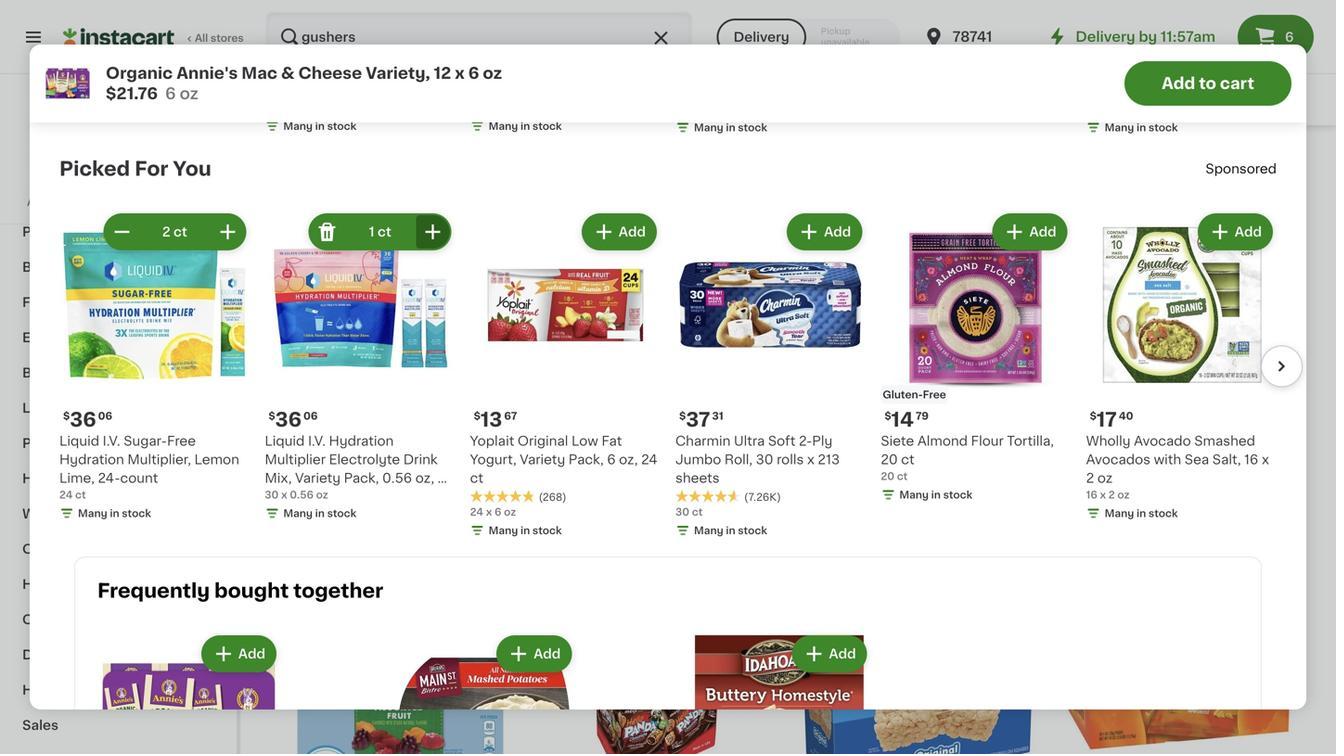 Task type: describe. For each thing, give the bounding box(es) containing it.
canned go link
[[1241, 81, 1337, 118]]

product group containing 17
[[1087, 210, 1277, 525]]

sales link
[[11, 708, 226, 744]]

goods for other goods
[[64, 543, 109, 556]]

avocados
[[1087, 454, 1151, 467]]

6 right 12
[[469, 65, 479, 81]]

pricing
[[91, 160, 128, 170]]

oz inside fruit gushers fruit flavored snacks, variety pack, 42 x 0.8 oz
[[680, 450, 695, 463]]

$ 36 06 for liquid i.v. sugar-free hydration multiplier, lemon lime, 24-count
[[63, 410, 112, 430]]

ct down siete
[[902, 454, 915, 467]]

stock down fat
[[600, 486, 629, 497]]

membership
[[92, 197, 158, 207]]

delivery by 11:57am link
[[1046, 26, 1216, 48]]

100% satisfaction guarantee button
[[29, 173, 208, 191]]

snacks & candy
[[22, 190, 132, 203]]

16 right salt, at the right bottom
[[1245, 454, 1259, 467]]

variety inside liquid i.v. hydration multiplier electrolyte drink mix, variety pack, 0.56 oz, 30 ct
[[295, 472, 341, 485]]

roll,
[[725, 454, 753, 467]]

30 inside charmin ultra soft 2-ply jumbo roll, 30 rolls x 213 sheets
[[756, 454, 774, 467]]

avocado
[[1135, 435, 1192, 448]]

nut
[[399, 49, 423, 62]]

ct inside yoplait original low fat yogurt, variety pack, 6 oz, 24 ct
[[470, 472, 484, 485]]

x inside fruit gushers fruit flavored snacks, variety pack, 42 x 0.8 oz
[[645, 450, 652, 463]]

italian
[[1087, 86, 1126, 99]]

06 for liquid i.v. hydration multiplier electrolyte drink mix, variety pack, 0.56 oz, 30 ct
[[304, 411, 318, 422]]

1 vertical spatial nsored
[[1232, 163, 1277, 176]]

paper
[[22, 437, 62, 450]]

increment quantity of liquid i.v. sugar-free hydration multiplier, lemon lime, 24-count image
[[217, 221, 239, 243]]

x down rao's
[[68, 85, 74, 96]]

in inside button
[[726, 123, 736, 133]]

cleaning & laundry link
[[11, 602, 226, 638]]

laundry
[[99, 614, 155, 627]]

x inside organic annie's mac & cheese variety, 12 x 6 oz $21.76 6 oz
[[455, 65, 465, 81]]

oz inside "general mills honey nut cheerios, 2 x 27.5 oz"
[[382, 67, 397, 80]]

all
[[195, 33, 208, 43]]

$ for charmin ultra soft 2-ply jumbo roll, 30 rolls x 213 sheets
[[680, 411, 686, 422]]

06 for liquid i.v. sugar-free hydration multiplier, lemon lime, 24-count
[[98, 411, 112, 422]]

picked for you
[[59, 159, 211, 179]]

pack, inside fruit gushers fruit flavored snacks, variety pack, 42 x 0.8 oz
[[586, 450, 621, 463]]

item carousel region
[[33, 203, 1303, 550]]

1 horizontal spatial 28
[[227, 49, 244, 62]]

.75
[[796, 450, 815, 463]]

for
[[361, 80, 390, 99]]

sodium
[[1187, 67, 1237, 80]]

dairy
[[66, 649, 102, 662]]

vegan
[[869, 414, 903, 424]]

31
[[713, 411, 724, 422]]

stock down wholly avocado smashed avocados with sea salt, 16 x 2 oz 16 x 2 oz
[[1149, 509, 1179, 519]]

beer & cider
[[22, 367, 108, 380]]

tortilla,
[[1008, 435, 1054, 448]]

x down multiplier
[[295, 468, 301, 478]]

count inside the liquid i.v. sugar-free hydration multiplier, lemon lime, 24-count 24 ct
[[120, 472, 158, 485]]

& for candy
[[74, 190, 85, 203]]

gluten- for gluten-free fruit gushers fruit flavored snacks, variety pack, 42 x 0.8 oz 42 x 0.8 oz
[[280, 414, 321, 424]]

fruit right yoplait
[[537, 431, 567, 444]]

other
[[22, 543, 61, 556]]

instacart logo image
[[63, 26, 175, 48]]

satisfaction
[[78, 179, 140, 189]]

flavored inside fruit gushers fruit flavored snacks, variety pack, 42 x 0.8 oz
[[661, 431, 717, 444]]

delivery by 11:57am
[[1076, 30, 1216, 44]]

costco logo image
[[101, 97, 136, 132]]

recommended searches element
[[256, 74, 1337, 125]]

6 down organic
[[165, 86, 176, 102]]

bakery
[[22, 120, 69, 133]]

breakfast link
[[1118, 81, 1219, 118]]

welch's
[[1056, 409, 1107, 422]]

best seller
[[284, 365, 331, 373]]

costco
[[51, 197, 89, 207]]

jumbo
[[676, 454, 722, 467]]

0 vertical spatial nsored
[[1264, 6, 1300, 17]]

x down the sodium
[[1222, 86, 1229, 99]]

stock down (268)
[[533, 526, 562, 536]]

frequently
[[97, 582, 210, 601]]

& inside organic annie's mac & cheese variety, 12 x 6 oz $21.76 6 oz
[[281, 65, 295, 81]]

30 x 0.56 oz
[[265, 490, 328, 500]]

sales
[[22, 719, 59, 732]]

40
[[1119, 411, 1134, 422]]

columbus
[[1087, 67, 1154, 80]]

$21.76
[[106, 86, 158, 102]]

product group containing general mills fruit by the foot, 48 x .75 oz
[[796, 130, 1041, 503]]

health
[[22, 473, 67, 486]]

electronics
[[22, 331, 98, 344]]

almond
[[918, 435, 968, 448]]

sauce,
[[158, 49, 202, 62]]

with
[[1154, 454, 1182, 467]]

oz, inside liquid i.v. hydration multiplier electrolyte drink mix, variety pack, 0.56 oz, 30 ct
[[416, 472, 435, 485]]

x down italian
[[1096, 104, 1102, 114]]

annie's
[[177, 65, 238, 81]]

by
[[1139, 30, 1158, 44]]

stock down electrolyte
[[341, 486, 370, 497]]

liquid i.v. hydration multiplier electrolyte drink mix, variety pack, 0.56 oz, 30 ct
[[265, 435, 455, 504]]

guarantee
[[143, 179, 197, 189]]

drink
[[404, 454, 438, 467]]

add to cart button
[[1125, 61, 1292, 106]]

liquid for liquid i.v. sugar-free hydration multiplier, lemon lime, 24-count 24 ct
[[59, 435, 99, 448]]

best
[[284, 365, 304, 373]]

buy
[[1092, 51, 1113, 61]]

deli & dairy
[[22, 649, 102, 662]]

variety inside fruit gushers fruit flavored snacks, variety pack, 42 x 0.8 oz
[[537, 450, 583, 463]]

gushers inside fruit gushers fruit flavored snacks, variety pack, 42 x 0.8 oz
[[570, 431, 625, 444]]

0.56 inside liquid i.v. hydration multiplier electrolyte drink mix, variety pack, 0.56 oz, 30 ct
[[382, 472, 412, 485]]

fruit right fat
[[628, 431, 658, 444]]

other goods
[[22, 543, 109, 556]]

100%
[[47, 179, 76, 189]]

service type group
[[717, 19, 901, 56]]

beverages
[[58, 578, 129, 591]]

mix,
[[265, 472, 292, 485]]

stock down (1.06k)
[[1118, 448, 1147, 458]]

general for general mills fruit by the foot, 48 x .75 oz
[[796, 431, 848, 444]]

(268)
[[539, 493, 567, 503]]

0 horizontal spatial 42
[[278, 468, 292, 478]]

x down the avocados
[[1101, 490, 1107, 500]]

ply
[[813, 435, 833, 448]]

product group containing welch's fruit snacks, .8 oz, 90 count
[[1056, 130, 1300, 464]]

& for laundry
[[85, 614, 96, 627]]

home goods
[[22, 684, 110, 697]]

variety inside gluten-free fruit gushers fruit flavored snacks, variety pack, 42 x 0.8 oz 42 x 0.8 oz
[[278, 450, 324, 463]]

spo nsored
[[1206, 163, 1277, 176]]

low inside yoplait original low fat yogurt, variety pack, 6 oz, 24 ct
[[572, 435, 599, 448]]

results
[[278, 80, 356, 99]]

1 vertical spatial 28
[[77, 85, 90, 96]]

lime,
[[59, 472, 95, 485]]

6 down "yogurt," at the bottom of the page
[[495, 507, 502, 518]]

stock down the breakfast link on the top of the page
[[1149, 123, 1179, 133]]

mills for honey
[[319, 49, 349, 62]]

baby
[[22, 261, 57, 274]]

$ for wholly avocado smashed avocados with sea salt, 16 x 2 oz
[[1090, 411, 1097, 422]]

mac
[[242, 65, 278, 81]]

1 inside item carousel region
[[369, 226, 375, 239]]

x right salt, at the right bottom
[[1262, 454, 1270, 467]]

household
[[22, 84, 95, 97]]

columbus low sodium italian dry salame, 2 x 16 oz 2 x 16 oz
[[1087, 67, 1265, 114]]

cheese
[[298, 65, 362, 81]]

spo for spo
[[1244, 6, 1264, 17]]

policy
[[130, 160, 163, 170]]

meat
[[22, 155, 57, 168]]

67
[[504, 411, 517, 422]]

sea
[[1185, 454, 1210, 467]]

.8
[[1196, 409, 1209, 422]]

picked
[[59, 159, 130, 179]]

cracker,
[[530, 67, 584, 80]]

stock down $21.76
[[122, 104, 151, 114]]

organic annie's mac & cheese variety, 12 x 6 oz $21.76 6 oz
[[106, 65, 502, 102]]

x down mix,
[[281, 490, 287, 500]]

6 inside button
[[1286, 31, 1295, 44]]

seafood
[[74, 155, 130, 168]]

yoplait
[[470, 435, 515, 448]]

16 down the avocados
[[1087, 490, 1098, 500]]

ct left the increment quantity of liquid i.v. hydration multiplier electrolyte drink mix, variety pack, 0.56 oz, 30 ct "image"
[[378, 226, 392, 239]]

flour
[[972, 435, 1004, 448]]

i.v. for sugar-
[[103, 435, 120, 448]]

$ 36 06 for liquid i.v. hydration multiplier electrolyte drink mix, variety pack, 0.56 oz, 30 ct
[[269, 410, 318, 430]]

30 inside liquid i.v. hydration multiplier electrolyte drink mix, variety pack, 0.56 oz, 30 ct
[[438, 472, 455, 485]]

ct down sheets
[[692, 507, 703, 518]]

stock down siete almond flour tortilla, 20 ct 20 ct
[[944, 490, 973, 500]]

stock down cracker, on the top left
[[533, 121, 562, 131]]

ct inside liquid i.v. hydration multiplier electrolyte drink mix, variety pack, 0.56 oz, 30 ct
[[265, 491, 278, 504]]

16 down the sodium
[[1233, 86, 1247, 99]]

stock inside button
[[738, 123, 768, 133]]

24 inside yoplait original low fat yogurt, variety pack, 6 oz, 24 ct
[[642, 454, 658, 467]]

goods for paper goods
[[65, 437, 109, 450]]

pets link
[[11, 214, 226, 250]]

36 for liquid i.v. sugar-free hydration multiplier, lemon lime, 24-count
[[70, 410, 96, 430]]

cider
[[71, 367, 108, 380]]

many in stock button
[[676, 0, 866, 139]]

ct down save
[[174, 226, 187, 239]]

pepperidge
[[470, 49, 546, 62]]

1 horizontal spatial 0.8
[[396, 450, 418, 463]]

ct down general mills fruit by the foot, 48 x .75 oz
[[897, 472, 908, 482]]

home
[[22, 684, 63, 697]]

siete
[[881, 435, 915, 448]]

stock down (7.26k)
[[738, 526, 768, 536]]

flavored inside gluten-free fruit gushers fruit flavored snacks, variety pack, 42 x 0.8 oz 42 x 0.8 oz
[[402, 431, 458, 444]]

0.8 inside fruit gushers fruit flavored snacks, variety pack, 42 x 0.8 oz
[[655, 450, 677, 463]]

add inside button
[[1162, 76, 1196, 91]]

charmin ultra soft 2-ply jumbo roll, 30 rolls x 213 sheets
[[676, 435, 840, 485]]

30 ct
[[676, 507, 703, 518]]

paper goods link
[[11, 426, 226, 461]]

fruit gushers fruit flavored snacks, variety pack, 42 x 0.8 oz
[[537, 431, 771, 463]]

x down "yogurt," at the bottom of the page
[[486, 507, 492, 518]]



Task type: locate. For each thing, give the bounding box(es) containing it.
$ for liquid i.v. sugar-free hydration multiplier, lemon lime, 24-count
[[63, 411, 70, 422]]

$ up wholly
[[1090, 411, 1097, 422]]

24 down "yogurt," at the bottom of the page
[[470, 507, 484, 518]]

increment quantity of liquid i.v. hydration multiplier electrolyte drink mix, variety pack, 0.56 oz, 30 ct image
[[422, 221, 444, 243]]

0 vertical spatial mills
[[319, 49, 349, 62]]

0 vertical spatial low
[[1157, 67, 1184, 80]]

1 20 from the top
[[881, 454, 898, 467]]

1 down goldfish
[[618, 67, 624, 80]]

0 horizontal spatial 0.56
[[290, 490, 314, 500]]

4 $ from the left
[[474, 411, 481, 422]]

mills inside "general mills honey nut cheerios, 2 x 27.5 oz"
[[319, 49, 349, 62]]

household link
[[11, 73, 226, 109]]

2 liquid from the left
[[265, 435, 305, 448]]

1 vertical spatial 24
[[59, 490, 73, 500]]

$ 17 40
[[1090, 410, 1134, 430]]

liquid inside the liquid i.v. sugar-free hydration multiplier, lemon lime, 24-count 24 ct
[[59, 435, 99, 448]]

14
[[892, 410, 914, 430]]

oz inside pepperidge farm goldfish cheddar cracker, 45 x 1 oz
[[627, 67, 642, 80]]

count right 90
[[1255, 409, 1293, 422]]

goods inside other goods link
[[64, 543, 109, 556]]

yoplait original low fat yogurt, variety pack, 6 oz, 24 ct
[[470, 435, 658, 485]]

snacks & candy link
[[11, 179, 226, 214]]

0 vertical spatial goods
[[65, 437, 109, 450]]

0 horizontal spatial gluten-
[[280, 414, 321, 424]]

0 vertical spatial to
[[1200, 76, 1217, 91]]

1 vertical spatial 1
[[369, 226, 375, 239]]

0 horizontal spatial gushers
[[311, 431, 366, 444]]

1 vertical spatial goods
[[64, 543, 109, 556]]

low left fat
[[572, 435, 599, 448]]

hydration inside the liquid i.v. sugar-free hydration multiplier, lemon lime, 24-count 24 ct
[[59, 454, 124, 467]]

ct
[[174, 226, 187, 239], [378, 226, 392, 239], [902, 454, 915, 467], [897, 472, 908, 482], [470, 472, 484, 485], [75, 490, 86, 500], [265, 491, 278, 504], [692, 507, 703, 518]]

i.v. inside the liquid i.v. sugar-free hydration multiplier, lemon lime, 24-count 24 ct
[[103, 435, 120, 448]]

snacks, inside fruit gushers fruit flavored snacks, variety pack, 42 x 0.8 oz
[[720, 431, 771, 444]]

gluten- up 14 at the bottom of the page
[[883, 390, 923, 400]]

nsored
[[1264, 6, 1300, 17], [1232, 163, 1277, 176]]

0 vertical spatial gluten-
[[883, 390, 923, 400]]

product group containing 14
[[881, 210, 1072, 506]]

1 horizontal spatial general
[[796, 431, 848, 444]]

6 up canned go link
[[1286, 31, 1295, 44]]

snacks, up avocado in the right of the page
[[1143, 409, 1193, 422]]

24 left jumbo
[[642, 454, 658, 467]]

$ for siete almond flour tortilla, 20 ct
[[885, 411, 892, 422]]

gluten- inside item carousel region
[[883, 390, 923, 400]]

fruit up electrolyte
[[369, 431, 399, 444]]

fruit up multiplier
[[278, 431, 308, 444]]

0 vertical spatial general
[[265, 49, 316, 62]]

goods up 'beverages'
[[64, 543, 109, 556]]

0 vertical spatial count
[[1255, 409, 1293, 422]]

100% satisfaction guarantee
[[47, 179, 197, 189]]

x left jumbo
[[645, 450, 652, 463]]

salame,
[[1156, 86, 1207, 99]]

product group containing 13
[[470, 210, 661, 542]]

28 down rao's
[[77, 85, 90, 96]]

1 horizontal spatial 0.56
[[382, 472, 412, 485]]

0 horizontal spatial to
[[161, 197, 172, 207]]

06
[[98, 411, 112, 422], [304, 411, 318, 422]]

0.8 down multiplier
[[303, 468, 320, 478]]

2 vertical spatial free
[[167, 435, 196, 448]]

x inside general mills fruit by the foot, 48 x .75 oz
[[1023, 431, 1030, 444]]

& down 'beverages'
[[85, 614, 96, 627]]

$ up multiplier
[[269, 411, 275, 422]]

2 horizontal spatial 0.8
[[655, 450, 677, 463]]

2 36 from the left
[[275, 410, 302, 430]]

ultra
[[734, 435, 765, 448]]

2 vertical spatial 24
[[470, 507, 484, 518]]

6 $ from the left
[[1090, 411, 1097, 422]]

1 horizontal spatial gluten-
[[883, 390, 923, 400]]

to down guarantee
[[161, 197, 172, 207]]

1 horizontal spatial delivery
[[1076, 30, 1136, 44]]

x inside pepperidge farm goldfish cheddar cracker, 45 x 1 oz
[[608, 67, 615, 80]]

delivery inside button
[[734, 31, 790, 44]]

$ inside $ 13 67
[[474, 411, 481, 422]]

213
[[818, 454, 840, 467]]

2 horizontal spatial 42
[[625, 450, 641, 463]]

seller
[[306, 365, 331, 373]]

liquor
[[22, 402, 65, 415]]

to left cart
[[1200, 76, 1217, 91]]

goods down dairy
[[66, 684, 110, 697]]

general mills fruit by the foot, 48 x .75 oz
[[796, 431, 1030, 463]]

0 horizontal spatial general
[[265, 49, 316, 62]]

x left drink
[[386, 450, 393, 463]]

0 vertical spatial 1
[[618, 67, 624, 80]]

spo for spo nsored
[[1206, 163, 1232, 176]]

13
[[481, 410, 503, 430]]

1,
[[1116, 51, 1123, 61]]

2 vertical spatial goods
[[66, 684, 110, 697]]

marinara
[[98, 49, 155, 62]]

1 06 from the left
[[98, 411, 112, 422]]

1 horizontal spatial $ 36 06
[[269, 410, 318, 430]]

1 vertical spatial 20
[[881, 472, 895, 482]]

count down the multiplier,
[[120, 472, 158, 485]]

$21.14 element
[[796, 382, 1041, 406]]

2 inside "general mills honey nut cheerios, 2 x 27.5 oz"
[[330, 67, 338, 80]]

1 i.v. from the left
[[103, 435, 120, 448]]

you
[[173, 159, 211, 179]]

i.v. down liquor link
[[103, 435, 120, 448]]

2 flavored from the left
[[661, 431, 717, 444]]

0.8 left "yogurt," at the bottom of the page
[[396, 450, 418, 463]]

0 horizontal spatial 28
[[77, 85, 90, 96]]

1 vertical spatial mills
[[851, 431, 881, 444]]

many
[[78, 104, 107, 114], [283, 121, 313, 131], [489, 121, 518, 131], [694, 123, 724, 133], [1105, 123, 1135, 133], [1074, 448, 1103, 458], [297, 486, 326, 497], [556, 486, 585, 497], [815, 486, 844, 497], [900, 490, 929, 500], [78, 509, 107, 519], [283, 509, 313, 519], [1105, 509, 1135, 519], [694, 526, 724, 536], [489, 526, 518, 536]]

1 flavored from the left
[[402, 431, 458, 444]]

liquid i.v. sugar-free hydration multiplier, lemon lime, 24-count 24 ct
[[59, 435, 239, 500]]

0 horizontal spatial 24
[[59, 490, 73, 500]]

0 horizontal spatial liquid
[[59, 435, 99, 448]]

90
[[1234, 409, 1252, 422]]

1 horizontal spatial hydration
[[329, 435, 394, 448]]

hydration inside liquid i.v. hydration multiplier electrolyte drink mix, variety pack, 0.56 oz, 30 ct
[[329, 435, 394, 448]]

1 horizontal spatial to
[[1200, 76, 1217, 91]]

nsored down canned go link
[[1232, 163, 1277, 176]]

1 horizontal spatial 06
[[304, 411, 318, 422]]

2 gushers from the left
[[570, 431, 625, 444]]

6 inside yoplait original low fat yogurt, variety pack, 6 oz, 24 ct
[[607, 454, 616, 467]]

2 vertical spatial oz,
[[416, 472, 435, 485]]

general inside "general mills honey nut cheerios, 2 x 27.5 oz"
[[265, 49, 316, 62]]

liquid
[[59, 435, 99, 448], [265, 435, 305, 448]]

1 vertical spatial spo
[[1206, 163, 1232, 176]]

0 horizontal spatial spo
[[1206, 163, 1232, 176]]

& up 100%
[[60, 155, 71, 168]]

add inside "link"
[[27, 197, 48, 207]]

delivery for delivery
[[734, 31, 790, 44]]

0 horizontal spatial 0.8
[[303, 468, 320, 478]]

cart
[[1221, 76, 1255, 91]]

1 vertical spatial free
[[321, 414, 344, 424]]

$ for liquid i.v. hydration multiplier electrolyte drink mix, variety pack, 0.56 oz, 30 ct
[[269, 411, 275, 422]]

1 vertical spatial general
[[796, 431, 848, 444]]

liquid for liquid i.v. hydration multiplier electrolyte drink mix, variety pack, 0.56 oz, 30 ct
[[265, 435, 305, 448]]

28 down stores
[[227, 49, 244, 62]]

mills
[[319, 49, 349, 62], [851, 431, 881, 444]]

2 $ 36 06 from the left
[[269, 410, 318, 430]]

delivery up recommended searches element
[[734, 31, 790, 44]]

1 36 from the left
[[70, 410, 96, 430]]

general for general mills honey nut cheerios, 2 x 27.5 oz
[[265, 49, 316, 62]]

$
[[63, 411, 70, 422], [680, 411, 686, 422], [269, 411, 275, 422], [474, 411, 481, 422], [885, 411, 892, 422], [1090, 411, 1097, 422]]

gluten- inside gluten-free fruit gushers fruit flavored snacks, variety pack, 42 x 0.8 oz 42 x 0.8 oz
[[280, 414, 321, 424]]

0 vertical spatial 28
[[227, 49, 244, 62]]

fruit down 14 at the bottom of the page
[[884, 431, 914, 444]]

5 $ from the left
[[885, 411, 892, 422]]

free inside the liquid i.v. sugar-free hydration multiplier, lemon lime, 24-count 24 ct
[[167, 435, 196, 448]]

& for cider
[[57, 367, 68, 380]]

general inside general mills fruit by the foot, 48 x .75 oz
[[796, 431, 848, 444]]

3 $ from the left
[[269, 411, 275, 422]]

1 right remove liquid i.v. hydration multiplier electrolyte drink mix, variety pack, 0.56 oz, 30 ct icon
[[369, 226, 375, 239]]

oz, right .8
[[1212, 409, 1231, 422]]

general
[[265, 49, 316, 62], [796, 431, 848, 444]]

0.56 up sponsored badge image at the left of page
[[290, 490, 314, 500]]

0 horizontal spatial flavored
[[402, 431, 458, 444]]

view
[[63, 160, 88, 170]]

health & personal care link
[[11, 461, 226, 497]]

0 vertical spatial 20
[[881, 454, 898, 467]]

goods inside paper goods link
[[65, 437, 109, 450]]

0 horizontal spatial 36
[[70, 410, 96, 430]]

oz
[[483, 65, 502, 81], [59, 67, 75, 80], [382, 67, 397, 80], [627, 67, 642, 80], [93, 85, 105, 96], [180, 86, 199, 102], [1250, 86, 1265, 99], [1118, 104, 1130, 114], [421, 450, 436, 463], [680, 450, 695, 463], [818, 450, 834, 463], [323, 468, 335, 478], [1098, 472, 1113, 485], [316, 490, 328, 500], [1118, 490, 1130, 500], [504, 507, 516, 518]]

0 vertical spatial free
[[923, 390, 947, 400]]

add button
[[584, 216, 655, 249], [789, 216, 861, 249], [995, 216, 1066, 249], [1200, 216, 1272, 249], [1222, 555, 1294, 588], [203, 638, 275, 671], [499, 638, 570, 671], [794, 638, 866, 671]]

x inside "general mills honey nut cheerios, 2 x 27.5 oz"
[[342, 67, 349, 80]]

1 vertical spatial low
[[572, 435, 599, 448]]

pack, inside gluten-free fruit gushers fruit flavored snacks, variety pack, 42 x 0.8 oz 42 x 0.8 oz
[[327, 450, 362, 463]]

1 $ from the left
[[63, 411, 70, 422]]

& right mac
[[281, 65, 295, 81]]

stock down health & personal care "link"
[[122, 509, 151, 519]]

pack, inside yoplait original low fat yogurt, variety pack, 6 oz, 24 ct
[[569, 454, 604, 467]]

to inside button
[[1200, 76, 1217, 91]]

goods inside home goods link
[[66, 684, 110, 697]]

spo down breakfast
[[1206, 163, 1232, 176]]

0 horizontal spatial delivery
[[734, 31, 790, 44]]

pack, inside liquid i.v. hydration multiplier electrolyte drink mix, variety pack, 0.56 oz, 30 ct
[[344, 472, 379, 485]]

oz, down drink
[[416, 472, 435, 485]]

stock down liquid i.v. hydration multiplier electrolyte drink mix, variety pack, 0.56 oz, 30 ct
[[327, 509, 357, 519]]

x down all stores
[[217, 49, 224, 62]]

ct down mix,
[[265, 491, 278, 504]]

lemon
[[194, 454, 239, 467]]

snacks, down 13
[[461, 431, 512, 444]]

0 vertical spatial oz,
[[1212, 409, 1231, 422]]

06 up multiplier
[[304, 411, 318, 422]]

$ up siete
[[885, 411, 892, 422]]

2 20 from the top
[[881, 472, 895, 482]]

$ 14 79
[[885, 410, 929, 430]]

gluten- for gluten-free
[[883, 390, 923, 400]]

37
[[686, 410, 711, 430]]

1 horizontal spatial 36
[[275, 410, 302, 430]]

i.v. for hydration
[[308, 435, 326, 448]]

24 x 6 oz
[[470, 507, 516, 518]]

& right deli
[[52, 649, 63, 662]]

1 vertical spatial hydration
[[59, 454, 124, 467]]

remove liquid i.v. hydration multiplier electrolyte drink mix, variety pack, 0.56 oz, 30 ct image
[[316, 221, 339, 243]]

gluten-free
[[883, 390, 947, 400]]

low inside columbus low sodium italian dry salame, 2 x 16 oz 2 x 16 oz
[[1157, 67, 1184, 80]]

sponsored badge image
[[278, 504, 335, 515]]

i.v. inside liquid i.v. hydration multiplier electrolyte drink mix, variety pack, 0.56 oz, 30 ct
[[308, 435, 326, 448]]

1 $ 36 06 from the left
[[63, 410, 112, 430]]

gluten- up multiplier
[[280, 414, 321, 424]]

gushers up electrolyte
[[311, 431, 366, 444]]

$ inside $ 37 31
[[680, 411, 686, 422]]

gushers inside gluten-free fruit gushers fruit flavored snacks, variety pack, 42 x 0.8 oz 42 x 0.8 oz
[[311, 431, 366, 444]]

0 vertical spatial spo
[[1244, 6, 1264, 17]]

2 horizontal spatial oz,
[[1212, 409, 1231, 422]]

1 gushers from the left
[[311, 431, 366, 444]]

snacks, inside gluten-free fruit gushers fruit flavored snacks, variety pack, 42 x 0.8 oz 42 x 0.8 oz
[[461, 431, 512, 444]]

bakery link
[[11, 109, 226, 144]]

(7.26k)
[[745, 493, 781, 503]]

$ up yoplait
[[474, 411, 481, 422]]

oz,
[[1212, 409, 1231, 422], [619, 454, 638, 467], [416, 472, 435, 485]]

save
[[174, 197, 199, 207]]

None search field
[[265, 11, 693, 63]]

variety inside yoplait original low fat yogurt, variety pack, 6 oz, 24 ct
[[520, 454, 566, 467]]

0 horizontal spatial i.v.
[[103, 435, 120, 448]]

liquid up lime,
[[59, 435, 99, 448]]

health & personal care
[[22, 473, 178, 486]]

many in stock inside button
[[694, 123, 768, 133]]

2 horizontal spatial 24
[[642, 454, 658, 467]]

$ 37 31
[[680, 410, 724, 430]]

x inside charmin ultra soft 2-ply jumbo roll, 30 rolls x 213 sheets
[[808, 454, 815, 467]]

1 horizontal spatial mills
[[851, 431, 881, 444]]

1 horizontal spatial oz,
[[619, 454, 638, 467]]

16 down italian
[[1104, 104, 1116, 114]]

1 horizontal spatial gushers
[[570, 431, 625, 444]]

$ 36 06
[[63, 410, 112, 430], [269, 410, 318, 430]]

1 horizontal spatial liquid
[[265, 435, 305, 448]]

2 $ from the left
[[680, 411, 686, 422]]

free for gluten-free fruit gushers fruit flavored snacks, variety pack, 42 x 0.8 oz 42 x 0.8 oz
[[321, 414, 344, 424]]

oz inside general mills fruit by the foot, 48 x .75 oz
[[818, 450, 834, 463]]

24
[[642, 454, 658, 467], [59, 490, 73, 500], [470, 507, 484, 518]]

1 vertical spatial to
[[161, 197, 172, 207]]

36 for liquid i.v. hydration multiplier electrolyte drink mix, variety pack, 0.56 oz, 30 ct
[[275, 410, 302, 430]]

oz, inside yoplait original low fat yogurt, variety pack, 6 oz, 24 ct
[[619, 454, 638, 467]]

& for dairy
[[52, 649, 63, 662]]

bought
[[214, 582, 289, 601]]

0 vertical spatial hydration
[[329, 435, 394, 448]]

electrolyte
[[329, 454, 400, 467]]

liquid up multiplier
[[265, 435, 305, 448]]

1 horizontal spatial i.v.
[[308, 435, 326, 448]]

42 down multiplier
[[278, 468, 292, 478]]

0 horizontal spatial mills
[[319, 49, 349, 62]]

to inside "link"
[[161, 197, 172, 207]]

2 i.v. from the left
[[308, 435, 326, 448]]

gluten-free fruit gushers fruit flavored snacks, variety pack, 42 x 0.8 oz 42 x 0.8 oz
[[278, 414, 512, 478]]

$ inside $ 17 40
[[1090, 411, 1097, 422]]

general up cheerios,
[[265, 49, 316, 62]]

mills for fruit
[[851, 431, 881, 444]]

42
[[366, 450, 382, 463], [625, 450, 641, 463], [278, 468, 292, 478]]

1 horizontal spatial 42
[[366, 450, 382, 463]]

$ 36 06 up paper goods
[[63, 410, 112, 430]]

0 horizontal spatial 06
[[98, 411, 112, 422]]

2 06 from the left
[[304, 411, 318, 422]]

free for gluten-free
[[923, 390, 947, 400]]

$ 13 67
[[474, 410, 517, 430]]

hydration up the health & personal care
[[59, 454, 124, 467]]

11:57am
[[1161, 30, 1216, 44]]

delivery up the buy
[[1076, 30, 1136, 44]]

free down seller
[[321, 414, 344, 424]]

buy 1, get $4 off
[[1092, 51, 1177, 61]]

1 horizontal spatial 1
[[618, 67, 624, 80]]

free up 79
[[923, 390, 947, 400]]

liquid inside liquid i.v. hydration multiplier electrolyte drink mix, variety pack, 0.56 oz, 30 ct
[[265, 435, 305, 448]]

0 horizontal spatial 1
[[369, 226, 375, 239]]

0 horizontal spatial snacks,
[[461, 431, 512, 444]]

hard beverages
[[22, 578, 129, 591]]

1 vertical spatial oz,
[[619, 454, 638, 467]]

count inside product group
[[1255, 409, 1293, 422]]

oz, down fat
[[619, 454, 638, 467]]

$ for yoplait original low fat yogurt, variety pack, 6 oz, 24 ct
[[474, 411, 481, 422]]

charmin
[[676, 435, 731, 448]]

fat
[[602, 435, 622, 448]]

flavored down 37
[[661, 431, 717, 444]]

42 inside fruit gushers fruit flavored snacks, variety pack, 42 x 0.8 oz
[[625, 450, 641, 463]]

stock down results
[[327, 121, 357, 131]]

ct down "yogurt," at the bottom of the page
[[470, 472, 484, 485]]

0 horizontal spatial count
[[120, 472, 158, 485]]

1 horizontal spatial count
[[1255, 409, 1293, 422]]

1 horizontal spatial snacks,
[[720, 431, 771, 444]]

& right beer
[[57, 367, 68, 380]]

product group
[[278, 130, 523, 519], [537, 130, 782, 503], [796, 130, 1041, 503], [1056, 130, 1300, 464], [59, 210, 250, 525], [265, 210, 455, 525], [470, 210, 661, 542], [676, 210, 866, 542], [881, 210, 1072, 506], [1087, 210, 1277, 525], [278, 549, 523, 755], [537, 549, 782, 755], [796, 549, 1041, 755], [1056, 549, 1300, 755], [97, 632, 280, 755], [393, 632, 576, 755], [688, 632, 871, 755]]

24 down lime,
[[59, 490, 73, 500]]

stock down siete
[[859, 486, 888, 497]]

& for personal
[[70, 473, 81, 486]]

& down 100%
[[74, 190, 85, 203]]

low
[[1157, 67, 1184, 80], [572, 435, 599, 448]]

cheerios,
[[265, 67, 327, 80]]

1 vertical spatial count
[[120, 472, 158, 485]]

1 inside pepperidge farm goldfish cheddar cracker, 45 x 1 oz
[[618, 67, 624, 80]]

free inside gluten-free fruit gushers fruit flavored snacks, variety pack, 42 x 0.8 oz 42 x 0.8 oz
[[321, 414, 344, 424]]

1 vertical spatial gluten-
[[280, 414, 321, 424]]

decrement quantity of liquid i.v. sugar-free hydration multiplier, lemon lime, 24-count image
[[111, 221, 133, 243]]

0.8
[[396, 450, 418, 463], [655, 450, 677, 463], [303, 468, 320, 478]]

low down the off
[[1157, 67, 1184, 80]]

liquor link
[[11, 391, 226, 426]]

42 left drink
[[366, 450, 382, 463]]

home goods link
[[11, 673, 226, 708]]

off
[[1162, 51, 1177, 61]]

go
[[1323, 93, 1337, 106]]

add to cart
[[1162, 76, 1255, 91]]

78741
[[953, 30, 993, 44]]

2 horizontal spatial free
[[923, 390, 947, 400]]

rolls
[[777, 454, 804, 467]]

mills inside general mills fruit by the foot, 48 x .75 oz
[[851, 431, 881, 444]]

many inside many in stock button
[[694, 123, 724, 133]]

42 left jumbo
[[625, 450, 641, 463]]

ct down lime,
[[75, 490, 86, 500]]

$ up charmin
[[680, 411, 686, 422]]

honey
[[352, 49, 396, 62]]

fruit up (1.06k)
[[1110, 409, 1139, 422]]

$ inside "$ 14 79"
[[885, 411, 892, 422]]

general up the 213
[[796, 431, 848, 444]]

0 horizontal spatial $ 36 06
[[63, 410, 112, 430]]

24 inside the liquid i.v. sugar-free hydration multiplier, lemon lime, 24-count 24 ct
[[59, 490, 73, 500]]

mills up the cheese
[[319, 49, 349, 62]]

0.56
[[382, 472, 412, 485], [290, 490, 314, 500]]

& for seafood
[[60, 155, 71, 168]]

spo up cart
[[1244, 6, 1264, 17]]

goods up lime,
[[65, 437, 109, 450]]

1 horizontal spatial 24
[[470, 507, 484, 518]]

36 up paper goods
[[70, 410, 96, 430]]

hard
[[22, 578, 55, 591]]

1 horizontal spatial low
[[1157, 67, 1184, 80]]

fruit inside general mills fruit by the foot, 48 x .75 oz
[[884, 431, 914, 444]]

x right 45
[[608, 67, 615, 80]]

sugar-
[[124, 435, 167, 448]]

free up the multiplier,
[[167, 435, 196, 448]]

snacks
[[22, 190, 71, 203]]

cleaning & laundry
[[22, 614, 155, 627]]

1 horizontal spatial free
[[321, 414, 344, 424]]

original
[[518, 435, 568, 448]]

0 horizontal spatial oz,
[[416, 472, 435, 485]]

& right health in the bottom of the page
[[70, 473, 81, 486]]

1 liquid from the left
[[59, 435, 99, 448]]

ct inside the liquid i.v. sugar-free hydration multiplier, lemon lime, 24-count 24 ct
[[75, 490, 86, 500]]

0 vertical spatial 24
[[642, 454, 658, 467]]

1 horizontal spatial spo
[[1244, 6, 1264, 17]]

0 horizontal spatial hydration
[[59, 454, 124, 467]]

delivery for delivery by 11:57am
[[1076, 30, 1136, 44]]

2 ct
[[162, 226, 187, 239]]

0 horizontal spatial free
[[167, 435, 196, 448]]

2 horizontal spatial snacks,
[[1143, 409, 1193, 422]]

beer & cider link
[[11, 356, 226, 391]]

$ 36 06 up multiplier
[[269, 410, 318, 430]]

breakfast
[[1146, 93, 1210, 106]]

gushers right original
[[570, 431, 625, 444]]

0 vertical spatial 0.56
[[382, 472, 412, 485]]

0.8 up sheets
[[655, 450, 677, 463]]

x left the 213
[[808, 454, 815, 467]]

product group containing 37
[[676, 210, 866, 542]]

rao's marinara sauce, 2 x 28 oz 2 x 28 oz
[[59, 49, 244, 96]]

06 up paper goods link
[[98, 411, 112, 422]]

paper goods
[[22, 437, 109, 450]]

1 vertical spatial 0.56
[[290, 490, 314, 500]]

goods for home goods
[[66, 684, 110, 697]]

1 ct
[[369, 226, 392, 239]]

gushers
[[311, 431, 366, 444], [570, 431, 625, 444]]

& inside "link"
[[70, 473, 81, 486]]

1 horizontal spatial flavored
[[661, 431, 717, 444]]

nsored up canned go link
[[1264, 6, 1300, 17]]

0 horizontal spatial low
[[572, 435, 599, 448]]



Task type: vqa. For each thing, say whether or not it's contained in the screenshot.
pack in Kirkland Signature Men's Boxer Brief, Large, 4-pack 4 ct
no



